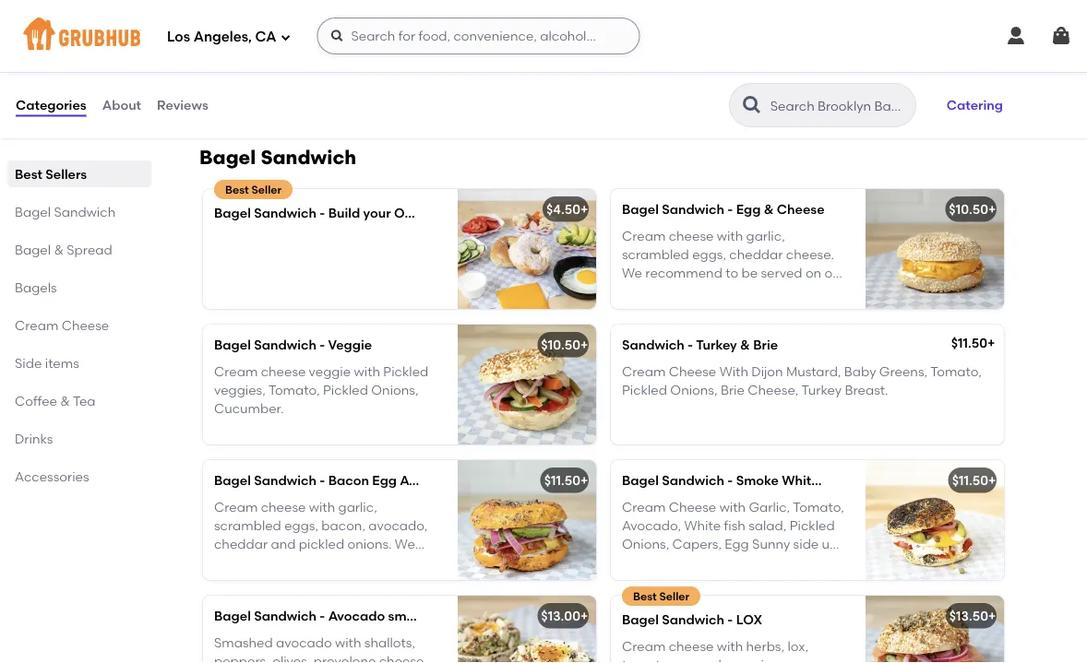 Task type: describe. For each thing, give the bounding box(es) containing it.
cream cheese with herbs, lox, tomato, cucumber, onions, capers
[[622, 639, 839, 664]]

- for veggie
[[320, 338, 325, 353]]

own
[[394, 206, 423, 221]]

fish
[[823, 473, 848, 489]]

1 horizontal spatial avocado
[[400, 473, 457, 489]]

veggie
[[328, 338, 372, 353]]

cucumber,
[[675, 658, 742, 664]]

fish
[[724, 518, 746, 534]]

oz
[[227, 74, 241, 90]]

sandwich up the eggs, on the top right of page
[[662, 202, 725, 218]]

bagel sandwich inside tab
[[15, 204, 116, 220]]

side items
[[15, 355, 79, 371]]

1 horizontal spatial svg image
[[330, 29, 345, 43]]

cheese for bagel sandwich - lox
[[669, 639, 714, 655]]

on
[[806, 266, 822, 281]]

12
[[212, 74, 224, 90]]

tomato, inside cream cheese veggie with pickled veggies, tomato, pickled onions, cucumber.
[[269, 383, 320, 398]]

cream cheese
[[15, 318, 109, 333]]

$11.50 for bagel sandwich - smoke white fish salad
[[953, 473, 989, 489]]

bagel inside cream cheese with garlic, scrambled eggs, cheddar cheese. we recommend to be served on our everything bagel
[[691, 284, 728, 300]]

accessories
[[15, 469, 89, 485]]

best sellers
[[15, 166, 87, 182]]

reviews
[[157, 97, 208, 113]]

brie inside cream cheese with dijon mustard, baby greens, tomato, pickled onions, brie cheese, turkey breast.
[[721, 383, 745, 398]]

- for egg
[[728, 202, 733, 218]]

1 vertical spatial egg
[[372, 473, 397, 489]]

provolone
[[314, 654, 376, 664]]

tomato, inside cream cheese with garlic, tomato, avocado, white fish salad, pickled onions, capers, egg sunny side up. we recommend in our everything bagel
[[793, 500, 845, 515]]

best seller
[[633, 590, 690, 604]]

$13.50 +
[[950, 609, 997, 625]]

with
[[720, 364, 749, 380]]

bagel sandwich - avocado smash
[[214, 609, 430, 625]]

sunny
[[753, 537, 791, 553]]

categories button
[[15, 72, 87, 138]]

accessories tab
[[15, 467, 144, 487]]

$4.50
[[547, 202, 581, 218]]

cream cheese with dijon mustard, baby greens, tomato, pickled onions, brie cheese, turkey breast.
[[622, 364, 982, 398]]

drinks tab
[[15, 429, 144, 449]]

$13.00
[[541, 609, 581, 625]]

onions,
[[745, 658, 790, 664]]

side
[[15, 355, 42, 371]]

sandwich up avocado,
[[662, 473, 725, 489]]

everything
[[764, 556, 830, 571]]

espresso
[[336, 74, 391, 90]]

sandwich down best seller
[[662, 613, 725, 629]]

your
[[363, 206, 391, 221]]

sandwich inside 'best seller bagel sandwich - build your own'
[[254, 206, 317, 221]]

side
[[794, 537, 819, 553]]

recommend inside cream cheese with garlic, tomato, avocado, white fish salad, pickled onions, capers, egg sunny side up. we recommend in our everything bagel
[[646, 556, 723, 571]]

search icon image
[[741, 94, 763, 116]]

0 vertical spatial turkey
[[696, 338, 737, 353]]

0 vertical spatial egg
[[736, 202, 761, 218]]

with for latte
[[244, 74, 271, 90]]

onions, inside cream cheese with dijon mustard, baby greens, tomato, pickled onions, brie cheese, turkey breast.
[[671, 383, 718, 398]]

sandwich down everything
[[622, 338, 685, 353]]

catering button
[[939, 85, 1012, 126]]

eggs,
[[693, 247, 727, 263]]

recommend inside cream cheese with garlic, scrambled eggs, cheddar cheese. we recommend to be served on our everything bagel
[[646, 266, 723, 281]]

cheese for bagel sandwich -  egg & cheese
[[669, 228, 714, 244]]

cheese for cream cheese
[[62, 318, 109, 333]]

onions, inside cream cheese veggie with pickled veggies, tomato, pickled onions, cucumber.
[[371, 383, 419, 398]]

pickled inside cream cheese with garlic, tomato, avocado, white fish salad, pickled onions, capers, egg sunny side up. we recommend in our everything bagel
[[790, 518, 835, 534]]

2 horizontal spatial svg image
[[1051, 25, 1073, 47]]

$10.50 for cream cheese veggie with pickled veggies, tomato, pickled onions, cucumber.
[[541, 338, 581, 353]]

& inside tab
[[60, 393, 70, 409]]

sandwich left bacon
[[254, 473, 317, 489]]

onions, inside cream cheese with garlic, tomato, avocado, white fish salad, pickled onions, capers, egg sunny side up. we recommend in our everything bagel
[[622, 537, 670, 553]]

- for bacon
[[320, 473, 325, 489]]

coffee & tea tab
[[15, 391, 144, 411]]

bagel sandwich -  egg & cheese
[[622, 202, 825, 218]]

capers,
[[673, 537, 722, 553]]

our inside cream cheese with garlic, tomato, avocado, white fish salad, pickled onions, capers, egg sunny side up. we recommend in our everything bagel
[[740, 556, 761, 571]]

$5.50
[[548, 43, 582, 58]]

veggie
[[309, 364, 351, 380]]

tomato, inside cream cheese with dijon mustard, baby greens, tomato, pickled onions, brie cheese, turkey breast.
[[931, 364, 982, 380]]

bagel sandwich -  egg & cheese image
[[866, 189, 1005, 310]]

Search Brooklyn Bagel Bakery search field
[[769, 97, 910, 114]]

about
[[102, 97, 141, 113]]

bagel sandwich tab
[[15, 202, 144, 222]]

$11.50 for bagel sandwich - bacon egg avocado & cheese
[[544, 473, 581, 489]]

cream for sandwich - turkey & brie
[[622, 364, 666, 380]]

smoke
[[736, 473, 779, 489]]

about button
[[101, 72, 142, 138]]

bagel sandwich - build your own image
[[458, 189, 596, 310]]

bagel sandwich - veggie image
[[458, 325, 596, 445]]

$13.00 +
[[541, 609, 589, 625]]

svg image
[[1005, 25, 1028, 47]]

veggies,
[[214, 383, 266, 398]]

cream for bagel sandwich - smoke white fish salad
[[622, 500, 666, 515]]

lox,
[[788, 639, 809, 655]]

items
[[45, 355, 79, 371]]

cucumber.
[[214, 401, 284, 417]]

cheese for bagel sandwich - veggie
[[261, 364, 306, 380]]

dijon
[[752, 364, 784, 380]]

- for avocado
[[320, 609, 325, 625]]

pickled down the veggie
[[323, 383, 368, 398]]

ca
[[255, 29, 276, 45]]

latte
[[212, 48, 246, 64]]

avocado
[[276, 635, 332, 651]]

bagel sandwich - smoke white fish salad
[[622, 473, 886, 489]]

reviews button
[[156, 72, 209, 138]]

herbs,
[[747, 639, 785, 655]]

bagels
[[15, 280, 57, 295]]

served
[[761, 266, 803, 281]]

coffee
[[15, 393, 57, 409]]

- for lox
[[728, 613, 733, 629]]

tea
[[73, 393, 96, 409]]

sellers
[[46, 166, 87, 182]]

$11.50 + for bagel sandwich - smoke white fish salad
[[953, 473, 997, 489]]

bagel inside bagel sandwich tab
[[15, 204, 51, 220]]

catering
[[947, 97, 1004, 113]]

to
[[726, 266, 739, 281]]



Task type: locate. For each thing, give the bounding box(es) containing it.
cream down sandwich - turkey & brie
[[622, 364, 666, 380]]

turkey down mustard,
[[802, 383, 842, 398]]

0 horizontal spatial white
[[685, 518, 721, 534]]

1 vertical spatial bagel sandwich
[[15, 204, 116, 220]]

egg down fish
[[725, 537, 749, 553]]

cheese up capers,
[[669, 500, 717, 515]]

with up provolone
[[335, 635, 361, 651]]

spread
[[67, 242, 112, 258]]

bagels tab
[[15, 278, 144, 297]]

0 vertical spatial our
[[825, 266, 846, 281]]

sandwich up "avocado"
[[254, 609, 317, 625]]

bagel sandwich - bacon egg avocado & cheese
[[214, 473, 518, 489]]

cream up tomato,
[[622, 639, 666, 655]]

smashed
[[214, 635, 273, 651]]

best for best seller bagel sandwich - build your own
[[225, 183, 249, 196]]

1 horizontal spatial $10.50
[[949, 202, 989, 218]]

bagel sandwich - avocado smash image
[[458, 597, 596, 664]]

$11.50 + for bagel sandwich - bacon egg avocado & cheese
[[544, 473, 589, 489]]

shots
[[284, 74, 317, 90]]

- inside 'best seller bagel sandwich - build your own'
[[320, 206, 325, 221]]

- up "avocado"
[[320, 609, 325, 625]]

pickled right the veggie
[[383, 364, 429, 380]]

bagel & spread tab
[[15, 240, 144, 259]]

1 horizontal spatial $10.50 +
[[949, 202, 997, 218]]

1 horizontal spatial our
[[825, 266, 846, 281]]

onions, down sandwich - turkey & brie
[[671, 383, 718, 398]]

bagel sandwich - bacon egg avocado & cheese image
[[458, 461, 596, 581]]

2
[[274, 74, 281, 90]]

everything
[[622, 284, 688, 300]]

baby
[[845, 364, 877, 380]]

0 vertical spatial we
[[622, 266, 643, 281]]

seller
[[252, 183, 282, 196], [660, 590, 690, 604]]

cream up 'scrambled'
[[622, 228, 666, 244]]

egg up garlic,
[[736, 202, 761, 218]]

with up fish
[[720, 500, 746, 515]]

svg image right the ca
[[280, 32, 291, 43]]

with for bagel sandwich - avocado smash
[[335, 635, 361, 651]]

drinks
[[15, 431, 53, 447]]

0 horizontal spatial svg image
[[280, 32, 291, 43]]

0 horizontal spatial $10.50
[[541, 338, 581, 353]]

$5.50 +
[[548, 43, 589, 58]]

- left build
[[320, 206, 325, 221]]

cheese inside cream cheese with garlic, tomato, avocado, white fish salad, pickled onions, capers, egg sunny side up. we recommend in our everything bagel
[[669, 500, 717, 515]]

we down avocado,
[[622, 556, 643, 571]]

0 vertical spatial $10.50 +
[[949, 202, 997, 218]]

cheese down bagels tab
[[62, 318, 109, 333]]

0 horizontal spatial seller
[[252, 183, 282, 196]]

cheese inside cream cheese veggie with pickled veggies, tomato, pickled onions, cucumber.
[[261, 364, 306, 380]]

of
[[320, 74, 332, 90]]

coffee & tea
[[15, 393, 96, 409]]

1 vertical spatial $10.50
[[541, 338, 581, 353]]

avocado right bacon
[[400, 473, 457, 489]]

svg image right svg icon
[[1051, 25, 1073, 47]]

1 horizontal spatial seller
[[660, 590, 690, 604]]

2 vertical spatial tomato,
[[793, 500, 845, 515]]

cream cheese with garlic, scrambled eggs, cheddar cheese. we recommend to be served on our everything bagel
[[622, 228, 846, 300]]

onions, down avocado,
[[622, 537, 670, 553]]

1 horizontal spatial brie
[[754, 338, 778, 353]]

los angeles, ca
[[167, 29, 276, 45]]

garlic,
[[747, 228, 785, 244]]

cream inside cream cheese with dijon mustard, baby greens, tomato, pickled onions, brie cheese, turkey breast.
[[622, 364, 666, 380]]

1 vertical spatial avocado
[[328, 609, 385, 625]]

+
[[582, 43, 589, 58], [581, 202, 589, 218], [989, 202, 997, 218], [988, 336, 996, 352], [581, 338, 589, 353], [581, 473, 589, 489], [989, 473, 997, 489], [581, 609, 589, 625], [989, 609, 997, 625]]

cheese
[[669, 228, 714, 244], [261, 364, 306, 380], [473, 473, 518, 489], [669, 639, 714, 655]]

cheese inside cream cheese with dijon mustard, baby greens, tomato, pickled onions, brie cheese, turkey breast.
[[669, 364, 717, 380]]

cream cheese veggie with pickled veggies, tomato, pickled onions, cucumber.
[[214, 364, 429, 417]]

bacon
[[328, 473, 369, 489]]

0 horizontal spatial our
[[740, 556, 761, 571]]

with inside cream cheese veggie with pickled veggies, tomato, pickled onions, cucumber.
[[354, 364, 380, 380]]

bagel inside bagel & spread tab
[[15, 242, 51, 258]]

1 vertical spatial $10.50 +
[[541, 338, 589, 353]]

pickled inside cream cheese with dijon mustard, baby greens, tomato, pickled onions, brie cheese, turkey breast.
[[622, 383, 668, 398]]

2 vertical spatial best
[[633, 590, 657, 604]]

salad
[[851, 473, 886, 489]]

tomato,
[[622, 658, 672, 664]]

we
[[622, 266, 643, 281], [622, 556, 643, 571]]

our right on
[[825, 266, 846, 281]]

0 horizontal spatial best
[[15, 166, 42, 182]]

cheese inside 'tab'
[[62, 318, 109, 333]]

side items tab
[[15, 354, 144, 373]]

our inside cream cheese with garlic, scrambled eggs, cheddar cheese. we recommend to be served on our everything bagel
[[825, 266, 846, 281]]

garlic,
[[749, 500, 790, 515]]

cream for bagel sandwich - lox
[[622, 639, 666, 655]]

sandwich up spread
[[54, 204, 116, 220]]

be
[[742, 266, 758, 281]]

with
[[244, 74, 271, 90], [717, 228, 743, 244], [354, 364, 380, 380], [720, 500, 746, 515], [335, 635, 361, 651], [717, 639, 743, 655]]

- for smoke
[[728, 473, 733, 489]]

with inside cream cheese with herbs, lox, tomato, cucumber, onions, capers
[[717, 639, 743, 655]]

bagel inside 'best seller bagel sandwich - build your own'
[[214, 206, 251, 221]]

2 vertical spatial egg
[[725, 537, 749, 553]]

1 horizontal spatial bagel
[[691, 284, 728, 300]]

0 horizontal spatial avocado
[[328, 609, 385, 625]]

turkey inside cream cheese with dijon mustard, baby greens, tomato, pickled onions, brie cheese, turkey breast.
[[802, 383, 842, 398]]

tomato,
[[931, 364, 982, 380], [269, 383, 320, 398], [793, 500, 845, 515]]

0 vertical spatial brie
[[754, 338, 778, 353]]

1 horizontal spatial onions,
[[622, 537, 670, 553]]

sandwich
[[261, 146, 357, 170], [662, 202, 725, 218], [54, 204, 116, 220], [254, 206, 317, 221], [254, 338, 317, 353], [622, 338, 685, 353], [254, 473, 317, 489], [662, 473, 725, 489], [254, 609, 317, 625], [662, 613, 725, 629]]

with for bagel sandwich - smoke white fish salad
[[720, 500, 746, 515]]

best for best sellers
[[15, 166, 42, 182]]

with left 2
[[244, 74, 271, 90]]

2 horizontal spatial best
[[633, 590, 657, 604]]

los
[[167, 29, 190, 45]]

0 horizontal spatial tomato,
[[269, 383, 320, 398]]

- up the veggie
[[320, 338, 325, 353]]

bagel & spread
[[15, 242, 112, 258]]

cream cheese tab
[[15, 316, 144, 335]]

turkey up with on the bottom right of page
[[696, 338, 737, 353]]

1 vertical spatial best
[[225, 183, 249, 196]]

we inside cream cheese with garlic, scrambled eggs, cheddar cheese. we recommend to be served on our everything bagel
[[622, 266, 643, 281]]

- up cheddar
[[728, 202, 733, 218]]

cheese.
[[786, 247, 835, 263]]

with inside smashed avocado with shallots, peppers, olives, provolone cheese
[[335, 635, 361, 651]]

cream inside cream cheese veggie with pickled veggies, tomato, pickled onions, cucumber.
[[214, 364, 258, 380]]

best for best seller
[[633, 590, 657, 604]]

brie down with on the bottom right of page
[[721, 383, 745, 398]]

cheese up garlic,
[[777, 202, 825, 218]]

sandwich up the veggie
[[254, 338, 317, 353]]

pickled up side
[[790, 518, 835, 534]]

categories
[[16, 97, 86, 113]]

cream inside cream cheese with herbs, lox, tomato, cucumber, onions, capers
[[622, 639, 666, 655]]

-
[[728, 202, 733, 218], [320, 206, 325, 221], [320, 338, 325, 353], [688, 338, 693, 353], [320, 473, 325, 489], [728, 473, 733, 489], [320, 609, 325, 625], [728, 613, 733, 629]]

1 recommend from the top
[[646, 266, 723, 281]]

white left fish
[[782, 473, 820, 489]]

salad,
[[749, 518, 787, 534]]

pickled down sandwich - turkey & brie
[[622, 383, 668, 398]]

with up cucumber,
[[717, 639, 743, 655]]

turkey
[[696, 338, 737, 353], [802, 383, 842, 398]]

with down veggie
[[354, 364, 380, 380]]

sandwich inside tab
[[54, 204, 116, 220]]

we inside cream cheese with garlic, tomato, avocado, white fish salad, pickled onions, capers, egg sunny side up. we recommend in our everything bagel
[[622, 556, 643, 571]]

white up capers,
[[685, 518, 721, 534]]

0 horizontal spatial bagel
[[622, 574, 659, 590]]

mustard,
[[787, 364, 842, 380]]

0 horizontal spatial bagel sandwich
[[15, 204, 116, 220]]

0 horizontal spatial turkey
[[696, 338, 737, 353]]

1 vertical spatial our
[[740, 556, 761, 571]]

0 horizontal spatial onions,
[[371, 383, 419, 398]]

0 vertical spatial bagel sandwich
[[199, 146, 357, 170]]

sandwich up 'best seller bagel sandwich - build your own'
[[261, 146, 357, 170]]

& inside tab
[[54, 242, 64, 258]]

Search for food, convenience, alcohol... search field
[[317, 18, 640, 54]]

with down bagel sandwich -  egg & cheese
[[717, 228, 743, 244]]

- left smoke
[[728, 473, 733, 489]]

cream down bagels
[[15, 318, 58, 333]]

bagel sandwich - lox image
[[866, 597, 1005, 664]]

$10.50
[[949, 202, 989, 218], [541, 338, 581, 353]]

pickled
[[383, 364, 429, 380], [323, 383, 368, 398], [622, 383, 668, 398], [790, 518, 835, 534]]

- left lox
[[728, 613, 733, 629]]

build
[[328, 206, 360, 221]]

we up everything
[[622, 266, 643, 281]]

egg
[[736, 202, 761, 218], [372, 473, 397, 489], [725, 537, 749, 553]]

- down everything
[[688, 338, 693, 353]]

bagel sandwich - smoke white fish salad image
[[866, 461, 1005, 581]]

main navigation navigation
[[0, 0, 1088, 72]]

cheese inside cream cheese with garlic, scrambled eggs, cheddar cheese. we recommend to be served on our everything bagel
[[669, 228, 714, 244]]

svg image up of
[[330, 29, 345, 43]]

smashed avocado with shallots, peppers, olives, provolone cheese
[[214, 635, 428, 664]]

sandwich left build
[[254, 206, 317, 221]]

1 horizontal spatial turkey
[[802, 383, 842, 398]]

white inside cream cheese with garlic, tomato, avocado, white fish salad, pickled onions, capers, egg sunny side up. we recommend in our everything bagel
[[685, 518, 721, 534]]

$10.50 + for cream cheese veggie with pickled veggies, tomato, pickled onions, cucumber.
[[541, 338, 589, 353]]

1 horizontal spatial bagel sandwich
[[199, 146, 357, 170]]

cheese for cream cheese with dijon mustard, baby greens, tomato, pickled onions, brie cheese, turkey breast.
[[669, 364, 717, 380]]

seller for best seller bagel sandwich - build your own
[[252, 183, 282, 196]]

1 horizontal spatial tomato,
[[793, 500, 845, 515]]

bagel sandwich - veggie
[[214, 338, 372, 353]]

0 vertical spatial white
[[782, 473, 820, 489]]

bagel inside cream cheese with garlic, tomato, avocado, white fish salad, pickled onions, capers, egg sunny side up. we recommend in our everything bagel
[[622, 574, 659, 590]]

1 vertical spatial tomato,
[[269, 383, 320, 398]]

0 vertical spatial tomato,
[[931, 364, 982, 380]]

cream for bagel sandwich -  egg & cheese
[[622, 228, 666, 244]]

cream for bagel sandwich - veggie
[[214, 364, 258, 380]]

cheddar
[[730, 247, 783, 263]]

0 vertical spatial $10.50
[[949, 202, 989, 218]]

tomato, right "greens,"
[[931, 364, 982, 380]]

bagel up best seller
[[622, 574, 659, 590]]

recommend down the eggs, on the top right of page
[[646, 266, 723, 281]]

1 we from the top
[[622, 266, 643, 281]]

brie up dijon
[[754, 338, 778, 353]]

bagel sandwich - lox
[[622, 613, 763, 629]]

1 vertical spatial white
[[685, 518, 721, 534]]

avocado,
[[622, 518, 682, 534]]

$4.50 +
[[547, 202, 589, 218]]

bagel sandwich up 'best seller bagel sandwich - build your own'
[[199, 146, 357, 170]]

$10.50 + for cream cheese with garlic, scrambled eggs, cheddar cheese. we recommend to be served on our everything bagel
[[949, 202, 997, 218]]

0 horizontal spatial $10.50 +
[[541, 338, 589, 353]]

0 vertical spatial recommend
[[646, 266, 723, 281]]

2 horizontal spatial onions,
[[671, 383, 718, 398]]

in
[[726, 556, 737, 571]]

cream up veggies, at the bottom of page
[[214, 364, 258, 380]]

1 vertical spatial seller
[[660, 590, 690, 604]]

olives,
[[273, 654, 311, 664]]

with inside cream cheese with garlic, scrambled eggs, cheddar cheese. we recommend to be served on our everything bagel
[[717, 228, 743, 244]]

recommend down capers,
[[646, 556, 723, 571]]

12 oz with 2 shots of espresso
[[212, 74, 391, 90]]

sandwich - turkey & brie
[[622, 338, 778, 353]]

cream cheese with garlic, tomato, avocado, white fish salad, pickled onions, capers, egg sunny side up. we recommend in our everything bagel
[[622, 500, 845, 590]]

svg image
[[1051, 25, 1073, 47], [330, 29, 345, 43], [280, 32, 291, 43]]

cheese,
[[748, 383, 799, 398]]

cream inside 'tab'
[[15, 318, 58, 333]]

seller for best seller
[[660, 590, 690, 604]]

with for bagel sandwich -  egg & cheese
[[717, 228, 743, 244]]

cream inside cream cheese with garlic, scrambled eggs, cheddar cheese. we recommend to be served on our everything bagel
[[622, 228, 666, 244]]

tomato, down the veggie
[[269, 383, 320, 398]]

angeles,
[[194, 29, 252, 45]]

avocado
[[400, 473, 457, 489], [328, 609, 385, 625]]

- left bacon
[[320, 473, 325, 489]]

our
[[825, 266, 846, 281], [740, 556, 761, 571]]

bagel sandwich
[[199, 146, 357, 170], [15, 204, 116, 220]]

$10.50 +
[[949, 202, 997, 218], [541, 338, 589, 353]]

2 horizontal spatial tomato,
[[931, 364, 982, 380]]

cheese down sandwich - turkey & brie
[[669, 364, 717, 380]]

cheese inside cream cheese with herbs, lox, tomato, cucumber, onions, capers
[[669, 639, 714, 655]]

1 vertical spatial brie
[[721, 383, 745, 398]]

cheese for cream cheese with garlic, tomato, avocado, white fish salad, pickled onions, capers, egg sunny side up. we recommend in our everything bagel
[[669, 500, 717, 515]]

0 vertical spatial bagel
[[691, 284, 728, 300]]

bagel
[[691, 284, 728, 300], [622, 574, 659, 590]]

with inside cream cheese with garlic, tomato, avocado, white fish salad, pickled onions, capers, egg sunny side up. we recommend in our everything bagel
[[720, 500, 746, 515]]

2 recommend from the top
[[646, 556, 723, 571]]

our right in
[[740, 556, 761, 571]]

scrambled
[[622, 247, 690, 263]]

2 we from the top
[[622, 556, 643, 571]]

1 horizontal spatial white
[[782, 473, 820, 489]]

avocado up shallots,
[[328, 609, 385, 625]]

egg right bacon
[[372, 473, 397, 489]]

best inside tab
[[15, 166, 42, 182]]

tomato, down fish
[[793, 500, 845, 515]]

egg inside cream cheese with garlic, tomato, avocado, white fish salad, pickled onions, capers, egg sunny side up. we recommend in our everything bagel
[[725, 537, 749, 553]]

smash
[[388, 609, 430, 625]]

0 vertical spatial avocado
[[400, 473, 457, 489]]

greens,
[[880, 364, 928, 380]]

white
[[782, 473, 820, 489], [685, 518, 721, 534]]

shallots,
[[365, 635, 415, 651]]

best sellers tab
[[15, 164, 144, 184]]

bagel sandwich down "sellers"
[[15, 204, 116, 220]]

breast.
[[845, 383, 889, 398]]

cream
[[622, 228, 666, 244], [15, 318, 58, 333], [214, 364, 258, 380], [622, 364, 666, 380], [622, 500, 666, 515], [622, 639, 666, 655]]

bagel down to
[[691, 284, 728, 300]]

best
[[15, 166, 42, 182], [225, 183, 249, 196], [633, 590, 657, 604]]

1 vertical spatial bagel
[[622, 574, 659, 590]]

seller inside 'best seller bagel sandwich - build your own'
[[252, 183, 282, 196]]

0 horizontal spatial brie
[[721, 383, 745, 398]]

$10.50 for cream cheese with garlic, scrambled eggs, cheddar cheese. we recommend to be served on our everything bagel
[[949, 202, 989, 218]]

0 vertical spatial seller
[[252, 183, 282, 196]]

1 vertical spatial we
[[622, 556, 643, 571]]

cream up avocado,
[[622, 500, 666, 515]]

recommend
[[646, 266, 723, 281], [646, 556, 723, 571]]

peppers,
[[214, 654, 269, 664]]

brie
[[754, 338, 778, 353], [721, 383, 745, 398]]

with for bagel sandwich - lox
[[717, 639, 743, 655]]

cream inside cream cheese with garlic, tomato, avocado, white fish salad, pickled onions, capers, egg sunny side up. we recommend in our everything bagel
[[622, 500, 666, 515]]

1 horizontal spatial best
[[225, 183, 249, 196]]

onions, down veggie
[[371, 383, 419, 398]]

best inside 'best seller bagel sandwich - build your own'
[[225, 183, 249, 196]]

1 vertical spatial turkey
[[802, 383, 842, 398]]

0 vertical spatial best
[[15, 166, 42, 182]]

1 vertical spatial recommend
[[646, 556, 723, 571]]



Task type: vqa. For each thing, say whether or not it's contained in the screenshot.
left TURKEY
yes



